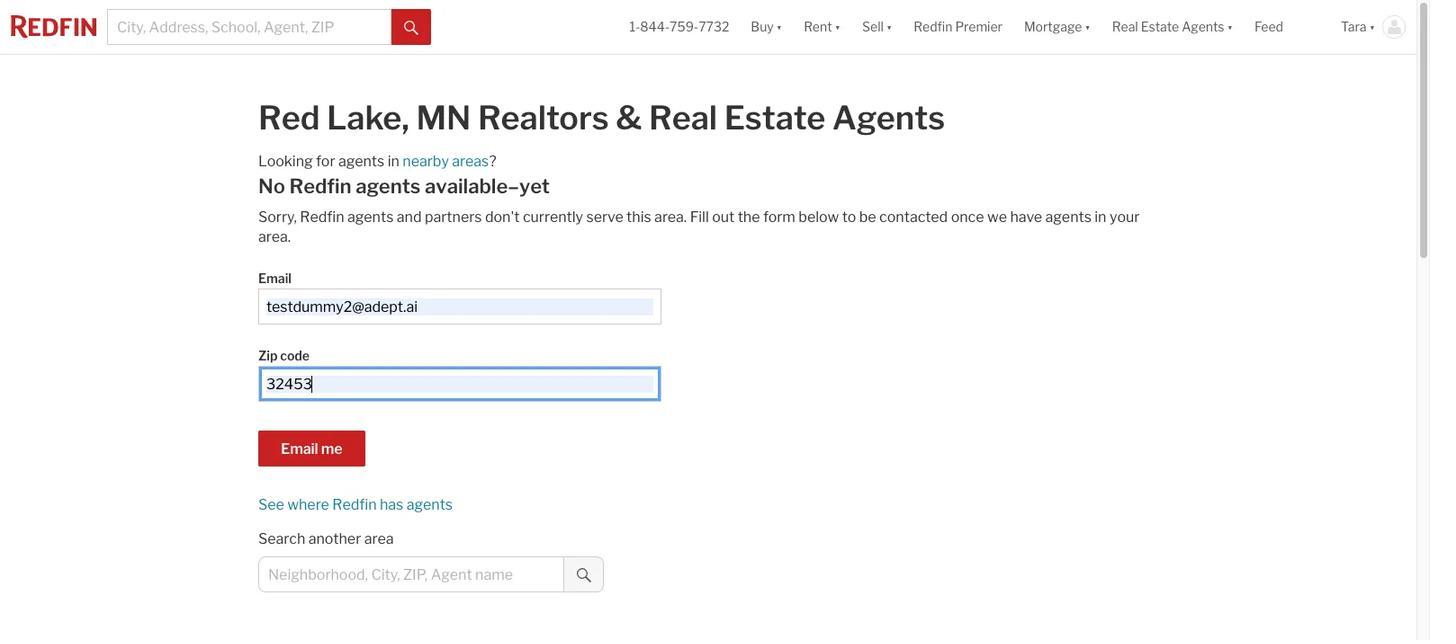 Task type: vqa. For each thing, say whether or not it's contained in the screenshot.
below
yes



Task type: describe. For each thing, give the bounding box(es) containing it.
to
[[842, 209, 856, 226]]

available–yet
[[425, 175, 550, 198]]

real estate agents ▾ link
[[1112, 0, 1233, 54]]

1 horizontal spatial submit search image
[[577, 569, 591, 583]]

agents for available–yet
[[356, 175, 421, 198]]

agents for in
[[338, 153, 385, 170]]

▾ for rent ▾
[[835, 19, 841, 35]]

no redfin agents available–yet
[[258, 175, 550, 198]]

fill
[[690, 209, 709, 226]]

0 horizontal spatial submit search image
[[404, 20, 419, 35]]

email me
[[281, 441, 343, 458]]

sell ▾ button
[[852, 0, 903, 54]]

sell ▾
[[862, 19, 892, 35]]

Neighborhood, City, ZIP, Agent name search field
[[258, 557, 564, 593]]

0 horizontal spatial in
[[388, 153, 400, 170]]

rent ▾ button
[[804, 0, 841, 54]]

nearby
[[403, 153, 449, 170]]

redfin inside sorry, redfin agents and partners don't currently serve this area. fill out the form below to be contacted once we have agents in your area.
[[300, 209, 344, 226]]

see
[[258, 497, 284, 514]]

zip code. required field. element
[[258, 339, 653, 366]]

sell
[[862, 19, 884, 35]]

me
[[321, 441, 343, 458]]

have
[[1010, 209, 1042, 226]]

mortgage ▾
[[1024, 19, 1091, 35]]

contacted
[[879, 209, 948, 226]]

agents right have
[[1046, 209, 1092, 226]]

mn
[[416, 98, 471, 138]]

agents right has
[[407, 497, 453, 514]]

zip code
[[258, 348, 310, 364]]

see where redfin has agents
[[258, 497, 453, 514]]

0 horizontal spatial agents
[[832, 98, 945, 138]]

looking
[[258, 153, 313, 170]]

where
[[287, 497, 329, 514]]

below
[[799, 209, 839, 226]]

serve
[[586, 209, 623, 226]]

email for email
[[258, 271, 291, 286]]

we
[[987, 209, 1007, 226]]

mortgage ▾ button
[[1024, 0, 1091, 54]]

759-
[[670, 19, 699, 35]]

redfin inside button
[[914, 19, 953, 35]]

rent
[[804, 19, 832, 35]]

tara ▾
[[1341, 19, 1375, 35]]

code
[[280, 348, 310, 364]]

City, Address, School, Agent, ZIP search field
[[107, 9, 392, 45]]

buy ▾ button
[[740, 0, 793, 54]]

nearby areas link
[[403, 153, 489, 170]]

0 horizontal spatial area.
[[258, 229, 291, 246]]

realtors
[[478, 98, 609, 138]]

sorry, redfin agents and partners don't currently serve this area. fill out the form below to be contacted once we have agents in your area.
[[258, 209, 1140, 246]]

partners
[[425, 209, 482, 226]]

5 ▾ from the left
[[1227, 19, 1233, 35]]

Zip code text field
[[266, 376, 653, 393]]

see where redfin has agents link
[[258, 497, 453, 514]]

mortgage
[[1024, 19, 1082, 35]]

redfin left has
[[332, 497, 377, 514]]

rent ▾ button
[[793, 0, 852, 54]]



Task type: locate. For each thing, give the bounding box(es) containing it.
▾ for sell ▾
[[886, 19, 892, 35]]

don't
[[485, 209, 520, 226]]

▾ right sell at the top of page
[[886, 19, 892, 35]]

sorry,
[[258, 209, 297, 226]]

area. down sorry,
[[258, 229, 291, 246]]

0 vertical spatial estate
[[1141, 19, 1179, 35]]

1 horizontal spatial real
[[1112, 19, 1138, 35]]

areas
[[452, 153, 489, 170]]

tara
[[1341, 19, 1367, 35]]

email down sorry,
[[258, 271, 291, 286]]

▾ for mortgage ▾
[[1085, 19, 1091, 35]]

red
[[258, 98, 320, 138]]

buy ▾
[[751, 19, 782, 35]]

0 vertical spatial agents
[[1182, 19, 1225, 35]]

buy ▾ button
[[751, 0, 782, 54]]

redfin down the for
[[289, 175, 352, 198]]

premier
[[955, 19, 1003, 35]]

once
[[951, 209, 984, 226]]

▾ for buy ▾
[[776, 19, 782, 35]]

3 ▾ from the left
[[886, 19, 892, 35]]

feed button
[[1244, 0, 1330, 54]]

1 vertical spatial in
[[1095, 209, 1107, 226]]

this
[[627, 209, 651, 226]]

submit search image
[[404, 20, 419, 35], [577, 569, 591, 583]]

email
[[258, 271, 291, 286], [281, 441, 318, 458]]

agents inside real estate agents ▾ link
[[1182, 19, 1225, 35]]

mortgage ▾ button
[[1013, 0, 1102, 54]]

and
[[397, 209, 422, 226]]

currently
[[523, 209, 583, 226]]

email me button
[[258, 431, 365, 467]]

redfin premier button
[[903, 0, 1013, 54]]

rent ▾
[[804, 19, 841, 35]]

agents
[[1182, 19, 1225, 35], [832, 98, 945, 138]]

buy
[[751, 19, 774, 35]]

be
[[859, 209, 876, 226]]

real
[[1112, 19, 1138, 35], [649, 98, 717, 138]]

▾
[[776, 19, 782, 35], [835, 19, 841, 35], [886, 19, 892, 35], [1085, 19, 1091, 35], [1227, 19, 1233, 35], [1370, 19, 1375, 35]]

email left me
[[281, 441, 318, 458]]

real estate agents ▾ button
[[1102, 0, 1244, 54]]

4 ▾ from the left
[[1085, 19, 1091, 35]]

agents right the for
[[338, 153, 385, 170]]

0 vertical spatial area.
[[654, 209, 687, 226]]

agents for and
[[347, 209, 394, 226]]

red lake, mn realtors & real estate agents
[[258, 98, 945, 138]]

0 horizontal spatial real
[[649, 98, 717, 138]]

in
[[388, 153, 400, 170], [1095, 209, 1107, 226]]

form
[[763, 209, 796, 226]]

844-
[[640, 19, 670, 35]]

0 horizontal spatial estate
[[724, 98, 826, 138]]

1 vertical spatial email
[[281, 441, 318, 458]]

estate inside dropdown button
[[1141, 19, 1179, 35]]

area
[[364, 531, 394, 548]]

1 vertical spatial area.
[[258, 229, 291, 246]]

email inside button
[[281, 441, 318, 458]]

real inside dropdown button
[[1112, 19, 1138, 35]]

out
[[712, 209, 735, 226]]

redfin right sorry,
[[300, 209, 344, 226]]

in up no redfin agents available–yet
[[388, 153, 400, 170]]

another
[[308, 531, 361, 548]]

1 horizontal spatial estate
[[1141, 19, 1179, 35]]

no
[[258, 175, 285, 198]]

1-
[[630, 19, 640, 35]]

looking for agents in nearby areas ?
[[258, 153, 497, 170]]

search
[[258, 531, 305, 548]]

agents left and
[[347, 209, 394, 226]]

1 horizontal spatial area.
[[654, 209, 687, 226]]

your
[[1110, 209, 1140, 226]]

redfin
[[914, 19, 953, 35], [289, 175, 352, 198], [300, 209, 344, 226], [332, 497, 377, 514]]

0 vertical spatial real
[[1112, 19, 1138, 35]]

▾ right buy
[[776, 19, 782, 35]]

area.
[[654, 209, 687, 226], [258, 229, 291, 246]]

redfin left premier
[[914, 19, 953, 35]]

real right mortgage ▾
[[1112, 19, 1138, 35]]

1-844-759-7732
[[630, 19, 729, 35]]

1 ▾ from the left
[[776, 19, 782, 35]]

lake,
[[327, 98, 410, 138]]

email. required field. element
[[258, 262, 653, 289]]

▾ right tara
[[1370, 19, 1375, 35]]

for
[[316, 153, 335, 170]]

0 vertical spatial submit search image
[[404, 20, 419, 35]]

1-844-759-7732 link
[[630, 19, 729, 35]]

1 horizontal spatial agents
[[1182, 19, 1225, 35]]

in left the your
[[1095, 209, 1107, 226]]

1 vertical spatial estate
[[724, 98, 826, 138]]

0 vertical spatial in
[[388, 153, 400, 170]]

▾ right mortgage
[[1085, 19, 1091, 35]]

Email email field
[[266, 299, 653, 316]]

in inside sorry, redfin agents and partners don't currently serve this area. fill out the form below to be contacted once we have agents in your area.
[[1095, 209, 1107, 226]]

2 ▾ from the left
[[835, 19, 841, 35]]

6 ▾ from the left
[[1370, 19, 1375, 35]]

&
[[616, 98, 642, 138]]

zip
[[258, 348, 278, 364]]

feed
[[1255, 19, 1284, 35]]

search another area
[[258, 531, 394, 548]]

real right &
[[649, 98, 717, 138]]

▾ right rent
[[835, 19, 841, 35]]

▾ for tara ▾
[[1370, 19, 1375, 35]]

agents
[[338, 153, 385, 170], [356, 175, 421, 198], [347, 209, 394, 226], [1046, 209, 1092, 226], [407, 497, 453, 514]]

?
[[489, 153, 497, 170]]

1 horizontal spatial in
[[1095, 209, 1107, 226]]

the
[[738, 209, 760, 226]]

7732
[[699, 19, 729, 35]]

estate
[[1141, 19, 1179, 35], [724, 98, 826, 138]]

agents down looking for agents in nearby areas ?
[[356, 175, 421, 198]]

1 vertical spatial real
[[649, 98, 717, 138]]

1 vertical spatial submit search image
[[577, 569, 591, 583]]

▾ left feed at the top
[[1227, 19, 1233, 35]]

email for email me
[[281, 441, 318, 458]]

real estate agents ▾
[[1112, 19, 1233, 35]]

has
[[380, 497, 404, 514]]

1 vertical spatial agents
[[832, 98, 945, 138]]

0 vertical spatial email
[[258, 271, 291, 286]]

sell ▾ button
[[862, 0, 892, 54]]

redfin premier
[[914, 19, 1003, 35]]

area. left fill
[[654, 209, 687, 226]]



